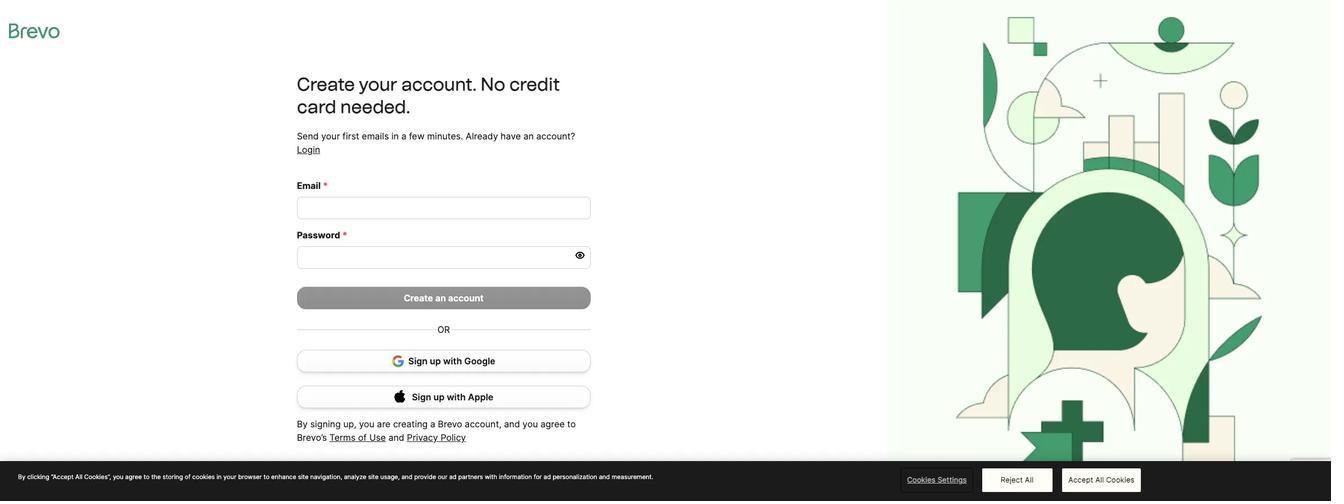 Task type: vqa. For each thing, say whether or not it's contained in the screenshot.
"an" inside Send your first emails in a few minutes. Already have an account? Login
yes



Task type: describe. For each thing, give the bounding box(es) containing it.
create an account button
[[297, 287, 591, 310]]

up,
[[343, 419, 357, 430]]

apple
[[468, 392, 494, 403]]

privacy
[[407, 432, 438, 444]]

first
[[343, 131, 359, 142]]

sign for sign up with apple
[[412, 392, 431, 403]]

agree inside by signing up, you are creating a brevo account, and you agree to brevo's
[[541, 419, 565, 430]]

all for reject all
[[1025, 476, 1034, 485]]

minutes.
[[427, 131, 463, 142]]

accept
[[1069, 476, 1094, 485]]

use
[[369, 432, 386, 444]]

with for google
[[443, 356, 462, 367]]

creating
[[393, 419, 428, 430]]

account?
[[537, 131, 575, 142]]

navigation,
[[310, 474, 342, 481]]

your for create
[[359, 74, 398, 95]]

measurement.
[[612, 474, 654, 481]]

sign for sign up with google
[[409, 356, 428, 367]]

in inside send your first emails in a few minutes. already have an account? login
[[392, 131, 399, 142]]

terms
[[330, 432, 356, 444]]

the
[[151, 474, 161, 481]]

provide
[[414, 474, 436, 481]]

cookies settings button
[[902, 470, 973, 492]]

already
[[466, 131, 498, 142]]

accept all cookies
[[1069, 476, 1135, 485]]

an inside button
[[436, 293, 446, 304]]

account
[[448, 293, 484, 304]]

privacy policy link
[[407, 431, 466, 445]]

0 horizontal spatial of
[[185, 474, 191, 481]]

brevo
[[438, 419, 462, 430]]

clicking
[[27, 474, 49, 481]]

cookies settings
[[908, 476, 967, 485]]

sign up with apple button
[[297, 386, 591, 409]]

by for by signing up, you are creating a brevo account, and you agree to brevo's
[[297, 419, 308, 430]]

account.
[[402, 74, 477, 95]]

create your account. no credit card needed.
[[297, 74, 560, 118]]

sign up with apple
[[412, 392, 494, 403]]

your for send
[[321, 131, 340, 142]]

are
[[377, 419, 391, 430]]

google
[[465, 356, 496, 367]]

and right usage,
[[402, 474, 413, 481]]

emails
[[362, 131, 389, 142]]

a inside send your first emails in a few minutes. already have an account? login
[[402, 131, 407, 142]]

policy
[[441, 432, 466, 444]]

create an account
[[404, 293, 484, 304]]

storing
[[163, 474, 183, 481]]

reject all button
[[983, 469, 1053, 493]]

by signing up, you are creating a brevo account, and you agree to brevo's
[[297, 419, 576, 444]]

reject all
[[1001, 476, 1034, 485]]

and left measurement.
[[599, 474, 610, 481]]

information
[[499, 474, 532, 481]]

usage,
[[381, 474, 400, 481]]

and down are
[[389, 432, 405, 444]]

browser
[[238, 474, 262, 481]]

login
[[297, 144, 320, 155]]

few
[[409, 131, 425, 142]]

or
[[438, 324, 450, 335]]

password
[[297, 230, 340, 241]]

* for email *
[[323, 180, 328, 191]]

"accept
[[51, 474, 74, 481]]

cookies",
[[84, 474, 111, 481]]



Task type: locate. For each thing, give the bounding box(es) containing it.
analyze
[[344, 474, 367, 481]]

up inside sign up with google button
[[430, 356, 441, 367]]

all right accept
[[1096, 476, 1105, 485]]

1 ad from the left
[[449, 474, 457, 481]]

0 horizontal spatial you
[[113, 474, 124, 481]]

in right cookies
[[217, 474, 222, 481]]

you
[[359, 419, 375, 430], [523, 419, 538, 430], [113, 474, 124, 481]]

cookies
[[192, 474, 215, 481]]

terms of use link
[[330, 431, 386, 445]]

your
[[359, 74, 398, 95], [321, 131, 340, 142], [224, 474, 236, 481]]

with
[[443, 356, 462, 367], [447, 392, 466, 403], [485, 474, 498, 481]]

to
[[568, 419, 576, 430], [144, 474, 150, 481], [264, 474, 270, 481]]

and
[[504, 419, 520, 430], [389, 432, 405, 444], [402, 474, 413, 481], [599, 474, 610, 481]]

None text field
[[297, 197, 591, 220]]

1 horizontal spatial by
[[297, 419, 308, 430]]

0 horizontal spatial your
[[224, 474, 236, 481]]

up
[[430, 356, 441, 367], [434, 392, 445, 403]]

send your first emails in a few minutes. already have an account? login
[[297, 131, 575, 155]]

1 vertical spatial *
[[343, 230, 348, 241]]

to up the personalization at the left bottom of page
[[568, 419, 576, 430]]

1 vertical spatial up
[[434, 392, 445, 403]]

1 horizontal spatial you
[[359, 419, 375, 430]]

1 vertical spatial in
[[217, 474, 222, 481]]

all for accept all cookies
[[1096, 476, 1105, 485]]

0 vertical spatial a
[[402, 131, 407, 142]]

* for password *
[[343, 230, 348, 241]]

cookies
[[908, 476, 936, 485], [1107, 476, 1135, 485]]

1 horizontal spatial create
[[404, 293, 433, 304]]

for
[[534, 474, 542, 481]]

1 horizontal spatial to
[[264, 474, 270, 481]]

1 horizontal spatial all
[[1025, 476, 1034, 485]]

0 vertical spatial agree
[[541, 419, 565, 430]]

sign
[[409, 356, 428, 367], [412, 392, 431, 403]]

0 horizontal spatial *
[[323, 180, 328, 191]]

you right cookies",
[[113, 474, 124, 481]]

site
[[298, 474, 309, 481], [368, 474, 379, 481]]

1 horizontal spatial in
[[392, 131, 399, 142]]

an right the 'have' at the left top
[[524, 131, 534, 142]]

of right storing
[[185, 474, 191, 481]]

agree up for
[[541, 419, 565, 430]]

1 horizontal spatial ad
[[544, 474, 551, 481]]

sign up creating
[[412, 392, 431, 403]]

None password field
[[297, 247, 591, 269]]

no
[[481, 74, 506, 95]]

create inside button
[[404, 293, 433, 304]]

0 vertical spatial in
[[392, 131, 399, 142]]

ad
[[449, 474, 457, 481], [544, 474, 551, 481]]

1 vertical spatial with
[[447, 392, 466, 403]]

in right emails
[[392, 131, 399, 142]]

by
[[297, 419, 308, 430], [18, 474, 25, 481]]

up up brevo
[[434, 392, 445, 403]]

create for create your account. no credit card needed.
[[297, 74, 355, 95]]

* right password
[[343, 230, 348, 241]]

credit
[[510, 74, 560, 95]]

0 vertical spatial of
[[358, 432, 367, 444]]

site right enhance on the bottom left
[[298, 474, 309, 481]]

2 ad from the left
[[544, 474, 551, 481]]

1 vertical spatial agree
[[125, 474, 142, 481]]

with right partners
[[485, 474, 498, 481]]

ad right for
[[544, 474, 551, 481]]

with left google
[[443, 356, 462, 367]]

in
[[392, 131, 399, 142], [217, 474, 222, 481]]

up for sign up with google
[[430, 356, 441, 367]]

1 horizontal spatial cookies
[[1107, 476, 1135, 485]]

by inside by signing up, you are creating a brevo account, and you agree to brevo's
[[297, 419, 308, 430]]

0 vertical spatial an
[[524, 131, 534, 142]]

1 horizontal spatial agree
[[541, 419, 565, 430]]

2 horizontal spatial you
[[523, 419, 538, 430]]

create for create an account
[[404, 293, 433, 304]]

1 vertical spatial an
[[436, 293, 446, 304]]

0 horizontal spatial ad
[[449, 474, 457, 481]]

1 horizontal spatial a
[[431, 419, 436, 430]]

0 vertical spatial by
[[297, 419, 308, 430]]

0 vertical spatial your
[[359, 74, 398, 95]]

up down or
[[430, 356, 441, 367]]

a up privacy policy link at the bottom left of page
[[431, 419, 436, 430]]

0 horizontal spatial to
[[144, 474, 150, 481]]

2 cookies from the left
[[1107, 476, 1135, 485]]

and right account,
[[504, 419, 520, 430]]

0 vertical spatial *
[[323, 180, 328, 191]]

1 vertical spatial by
[[18, 474, 25, 481]]

create left account
[[404, 293, 433, 304]]

and inside by signing up, you are creating a brevo account, and you agree to brevo's
[[504, 419, 520, 430]]

0 horizontal spatial create
[[297, 74, 355, 95]]

your up needed.
[[359, 74, 398, 95]]

create
[[297, 74, 355, 95], [404, 293, 433, 304]]

2 site from the left
[[368, 474, 379, 481]]

create inside create your account. no credit card needed.
[[297, 74, 355, 95]]

1 horizontal spatial of
[[358, 432, 367, 444]]

a inside by signing up, you are creating a brevo account, and you agree to brevo's
[[431, 419, 436, 430]]

all right "accept
[[75, 474, 82, 481]]

personalization
[[553, 474, 598, 481]]

your left browser
[[224, 474, 236, 481]]

account,
[[465, 419, 502, 430]]

with left the apple
[[447, 392, 466, 403]]

all
[[75, 474, 82, 481], [1025, 476, 1034, 485], [1096, 476, 1105, 485]]

a
[[402, 131, 407, 142], [431, 419, 436, 430]]

0 horizontal spatial a
[[402, 131, 407, 142]]

0 vertical spatial with
[[443, 356, 462, 367]]

0 horizontal spatial all
[[75, 474, 82, 481]]

2 horizontal spatial your
[[359, 74, 398, 95]]

0 horizontal spatial cookies
[[908, 476, 936, 485]]

all right reject
[[1025, 476, 1034, 485]]

to right browser
[[264, 474, 270, 481]]

signing
[[310, 419, 341, 430]]

by left the clicking
[[18, 474, 25, 481]]

all inside the reject all button
[[1025, 476, 1034, 485]]

by up the brevo's
[[297, 419, 308, 430]]

2 vertical spatial with
[[485, 474, 498, 481]]

0 horizontal spatial site
[[298, 474, 309, 481]]

1 vertical spatial sign
[[412, 392, 431, 403]]

settings
[[938, 476, 967, 485]]

site left usage,
[[368, 474, 379, 481]]

sign up with google button
[[297, 350, 591, 373]]

terms of use and privacy policy
[[330, 432, 466, 444]]

enhance
[[271, 474, 296, 481]]

0 vertical spatial up
[[430, 356, 441, 367]]

1 vertical spatial your
[[321, 131, 340, 142]]

sign up "sign up with apple" button
[[409, 356, 428, 367]]

2 vertical spatial your
[[224, 474, 236, 481]]

you up terms of use link
[[359, 419, 375, 430]]

0 vertical spatial sign
[[409, 356, 428, 367]]

agree
[[541, 419, 565, 430], [125, 474, 142, 481]]

login link
[[297, 143, 320, 156]]

1 vertical spatial create
[[404, 293, 433, 304]]

0 horizontal spatial by
[[18, 474, 25, 481]]

1 horizontal spatial *
[[343, 230, 348, 241]]

create up card
[[297, 74, 355, 95]]

1 cookies from the left
[[908, 476, 936, 485]]

send
[[297, 131, 319, 142]]

of left use
[[358, 432, 367, 444]]

1 vertical spatial of
[[185, 474, 191, 481]]

cookies left the settings
[[908, 476, 936, 485]]

1 horizontal spatial your
[[321, 131, 340, 142]]

to left the
[[144, 474, 150, 481]]

brevo's
[[297, 432, 327, 444]]

partners
[[458, 474, 483, 481]]

*
[[323, 180, 328, 191], [343, 230, 348, 241]]

by for by clicking "accept all cookies", you agree to the storing of cookies in your browser to enhance site navigation, analyze site usage, and provide our ad partners with information for ad personalization and measurement.
[[18, 474, 25, 481]]

1 vertical spatial a
[[431, 419, 436, 430]]

sign up with google
[[409, 356, 496, 367]]

1 site from the left
[[298, 474, 309, 481]]

to inside by signing up, you are creating a brevo account, and you agree to brevo's
[[568, 419, 576, 430]]

our
[[438, 474, 448, 481]]

2 horizontal spatial to
[[568, 419, 576, 430]]

0 horizontal spatial in
[[217, 474, 222, 481]]

agree left the
[[125, 474, 142, 481]]

an inside send your first emails in a few minutes. already have an account? login
[[524, 131, 534, 142]]

0 horizontal spatial agree
[[125, 474, 142, 481]]

an
[[524, 131, 534, 142], [436, 293, 446, 304]]

cookies right accept
[[1107, 476, 1135, 485]]

with for apple
[[447, 392, 466, 403]]

your inside create your account. no credit card needed.
[[359, 74, 398, 95]]

up inside "sign up with apple" button
[[434, 392, 445, 403]]

0 vertical spatial create
[[297, 74, 355, 95]]

with inside "sign up with apple" button
[[447, 392, 466, 403]]

2 horizontal spatial all
[[1096, 476, 1105, 485]]

you right account,
[[523, 419, 538, 430]]

1 horizontal spatial an
[[524, 131, 534, 142]]

password *
[[297, 230, 348, 241]]

email
[[297, 180, 321, 191]]

an left account
[[436, 293, 446, 304]]

reject
[[1001, 476, 1023, 485]]

ad right our
[[449, 474, 457, 481]]

by clicking "accept all cookies", you agree to the storing of cookies in your browser to enhance site navigation, analyze site usage, and provide our ad partners with information for ad personalization and measurement.
[[18, 474, 654, 481]]

all inside accept all cookies button
[[1096, 476, 1105, 485]]

* right email
[[323, 180, 328, 191]]

your left 'first'
[[321, 131, 340, 142]]

of
[[358, 432, 367, 444], [185, 474, 191, 481]]

up for sign up with apple
[[434, 392, 445, 403]]

0 horizontal spatial an
[[436, 293, 446, 304]]

have
[[501, 131, 521, 142]]

card
[[297, 96, 336, 118]]

with inside sign up with google button
[[443, 356, 462, 367]]

1 horizontal spatial site
[[368, 474, 379, 481]]

your inside send your first emails in a few minutes. already have an account? login
[[321, 131, 340, 142]]

accept all cookies button
[[1063, 469, 1141, 493]]

needed.
[[341, 96, 411, 118]]

email *
[[297, 180, 328, 191]]

a left "few"
[[402, 131, 407, 142]]



